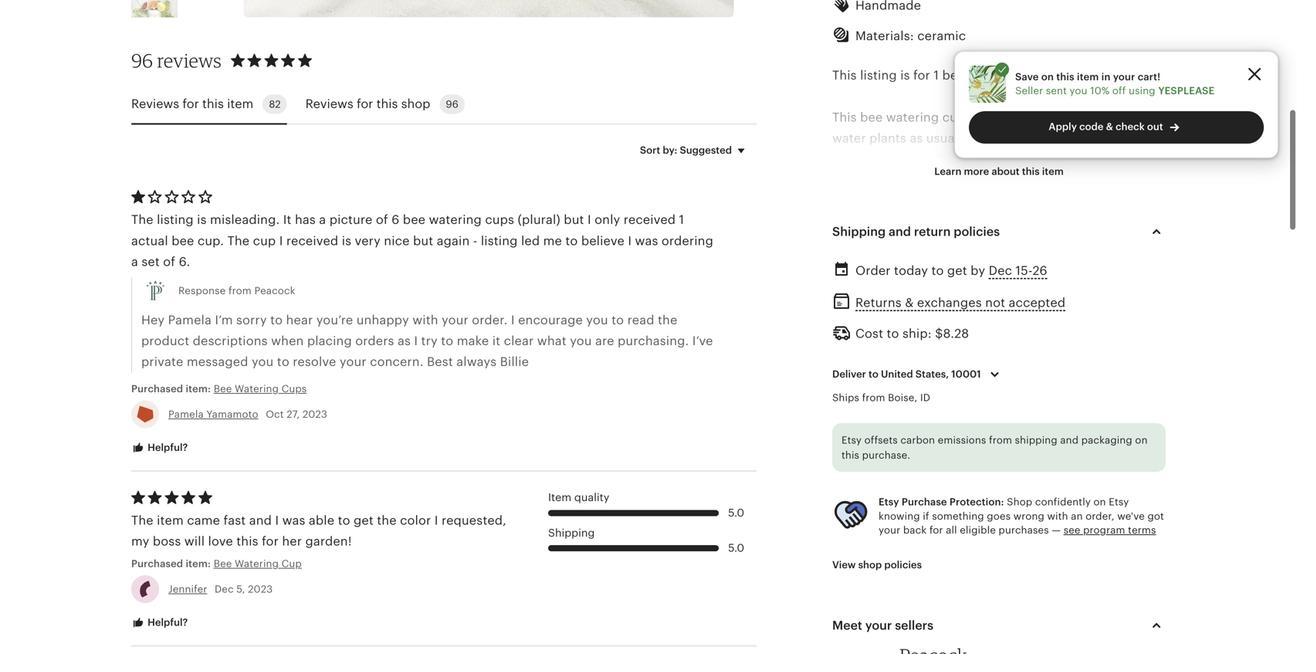 Task type: vqa. For each thing, say whether or not it's contained in the screenshot.
first OliviaAbbeyDesign
no



Task type: describe. For each thing, give the bounding box(es) containing it.
using
[[1129, 85, 1156, 97]]

1 horizontal spatial 2023
[[303, 408, 327, 420]]

i left try
[[414, 334, 418, 348]]

0 vertical spatial dec
[[989, 264, 1012, 278]]

this inside save on this item in your cart! seller sent you 10% off using yesplease
[[1056, 71, 1075, 83]]

subject
[[1031, 215, 1076, 229]]

by
[[971, 264, 985, 278]]

eligible
[[960, 524, 996, 536]]

knowing
[[879, 510, 920, 522]]

make
[[457, 334, 489, 348]]

etsy inside shop confidently on etsy knowing if something goes wrong with an order, we've got your back for all eligible purchases —
[[1109, 496, 1129, 508]]

want
[[869, 362, 899, 376]]

a inside "if you want to request a specific color, please leave it in the order notes. colors available are: light blue, red, forest green, light green, purple, orange, and yellow."
[[967, 362, 974, 376]]

when
[[271, 334, 304, 348]]

came
[[187, 513, 220, 527]]

the item came fast and i was able to get the color i requested, my boss will love this for her garden!
[[131, 513, 507, 548]]

0 horizontal spatial but
[[413, 234, 433, 248]]

from for response
[[228, 285, 252, 297]]

we've
[[1117, 510, 1145, 522]]

additional
[[975, 530, 1037, 544]]

watering inside this bee watering cup is perfect for any garden! simply water plants as usual, and this little cup fills up with water for your pollinators.
[[886, 110, 939, 124]]

from inside etsy offsets carbon emissions from shipping and packaging on this purchase.
[[989, 434, 1012, 446]]

i down misleading.
[[279, 234, 283, 248]]

0 vertical spatial get
[[947, 264, 967, 278]]

view shop policies button
[[821, 551, 934, 579]]

lighter
[[921, 299, 960, 313]]

purchasing.
[[618, 334, 689, 348]]

0 horizontal spatial of
[[163, 255, 175, 269]]

more
[[964, 166, 989, 177]]

states,
[[916, 368, 949, 380]]

cup up the usual,
[[943, 110, 965, 124]]

i right the believe
[[628, 234, 632, 248]]

leave
[[1108, 362, 1140, 376]]

are right they
[[1081, 257, 1100, 271]]

return
[[914, 225, 951, 239]]

to right due
[[991, 467, 1004, 481]]

this inside this bee watering cup is perfect for any garden! simply water plants as usual, and this little cup fills up with water for your pollinators.
[[991, 131, 1013, 145]]

i right fast
[[275, 513, 279, 527]]

& inside 'link'
[[1106, 121, 1113, 132]]

cup inside each cup is handmade with care, so they are each unique , just like you! due to the nature of ceramics, glazes may be lighter or darker than the cups pictured. dimensions are roughly  3 " tall and 2 " wide at the top
[[865, 257, 888, 271]]

the inside the item came fast and i was able to get the color i requested, my boss will love this for her garden!
[[377, 513, 397, 527]]

0 vertical spatial 1
[[934, 68, 939, 82]]

colors inside "if you want to request a specific color, please leave it in the order notes. colors available are: light blue, red, forest green, light green, purple, orange, and yellow."
[[947, 383, 986, 397]]

you down when
[[252, 355, 274, 369]]

materials:
[[856, 29, 914, 43]]

and inside etsy offsets carbon emissions from shipping and packaging on this purchase.
[[1060, 434, 1079, 446]]

pamela yamamoto link
[[168, 408, 258, 420]]

2 vertical spatial be
[[970, 488, 985, 502]]

is down materials: ceramic
[[900, 68, 910, 82]]

available inside each cup is made with stoneware and glazed with a bright color.  colors available are subject to change.
[[953, 215, 1006, 229]]

garden! inside the item came fast and i was able to get the color i requested, my boss will love this for her garden!
[[305, 534, 352, 548]]

if
[[832, 362, 841, 376]]

2 vertical spatial listing
[[481, 234, 518, 248]]

cup inside the listing is misleading. it has a picture of 6 bee watering cups (plural) but i only received 1 actual bee cup. the cup i received is very nice but again - listing led me to believe i was ordering a set of 6.
[[253, 234, 276, 248]]

bee up 6.
[[172, 234, 194, 248]]

bee for bee
[[214, 383, 232, 394]]

to down when
[[277, 355, 289, 369]]

are:
[[1046, 383, 1069, 397]]

is inside each cup is handmade with care, so they are each unique , just like you! due to the nature of ceramics, glazes may be lighter or darker than the cups pictured. dimensions are roughly  3 " tall and 2 " wide at the top
[[891, 257, 901, 271]]

got
[[1148, 510, 1164, 522]]

your inside meet your sellers dropdown button
[[865, 618, 892, 632]]

on inside etsy offsets carbon emissions from shipping and packaging on this purchase.
[[1135, 434, 1148, 446]]

attempt
[[869, 446, 916, 460]]

helpful? for the listing is misleading. it has a picture of 6 bee watering cups (plural) but i only received 1 actual bee cup. the cup i received is very nice but again - listing led me to believe i was ordering a set of 6.
[[145, 442, 188, 453]]

again
[[437, 234, 470, 248]]

any inside this bee watering cup is perfect for any garden! simply water plants as usual, and this little cup fills up with water for your pollinators.
[[1049, 110, 1071, 124]]

see
[[1064, 524, 1081, 536]]

actual
[[131, 234, 168, 248]]

always
[[457, 355, 497, 369]]

0 vertical spatial cup.
[[968, 68, 995, 82]]

sellers
[[895, 618, 934, 632]]

color,
[[1028, 362, 1062, 376]]

8.28
[[943, 327, 969, 341]]

glazes
[[832, 299, 871, 313]]

learn
[[934, 166, 962, 177]]

red,
[[1136, 383, 1160, 397]]

cup left fills at the right top
[[1047, 131, 1070, 145]]

i right color
[[435, 513, 438, 527]]

the up 2
[[1052, 299, 1072, 313]]

shipping and return policies
[[832, 225, 1000, 239]]

only
[[595, 213, 620, 227]]

10001
[[951, 368, 981, 380]]

helpful? button for the item came fast and i was able to get the color i requested, my boss will love this for her garden!
[[120, 609, 199, 637]]

1 vertical spatial the
[[227, 234, 250, 248]]

with down the learn
[[941, 194, 967, 208]]

see program terms link
[[1064, 524, 1156, 536]]

1 vertical spatial received
[[286, 234, 338, 248]]

get inside the item came fast and i was able to get the color i requested, my boss will love this for her garden!
[[354, 513, 374, 527]]

is left misleading.
[[197, 213, 207, 227]]

bee down if
[[914, 530, 936, 544]]

with inside each cup is handmade with care, so they are each unique , just like you! due to the nature of ceramics, glazes may be lighter or darker than the cups pictured. dimensions are roughly  3 " tall and 2 " wide at the top
[[972, 257, 998, 271]]

yesplease
[[1158, 85, 1215, 97]]

to left hear
[[270, 313, 283, 327]]

it inside "if you want to request a specific color, please leave it in the order notes. colors available are: light blue, red, forest green, light green, purple, orange, and yellow."
[[1143, 362, 1151, 376]]

from for ships
[[862, 392, 885, 403]]

helpful? for the item came fast and i was able to get the color i requested, my boss will love this for her garden!
[[145, 617, 188, 628]]

usual,
[[926, 131, 962, 145]]

returns
[[856, 296, 902, 310]]

boss
[[153, 534, 181, 548]]

you're
[[316, 313, 353, 327]]

watering inside the listing is misleading. it has a picture of 6 bee watering cups (plural) but i only received 1 actual bee cup. the cup i received is very nice but again - listing led me to believe i was ordering a set of 6.
[[429, 213, 482, 227]]

fulfill
[[1015, 446, 1046, 460]]

just
[[885, 278, 906, 292]]

0 vertical spatial but
[[564, 213, 584, 227]]

save
[[1015, 71, 1039, 83]]

to right try
[[441, 334, 453, 348]]

love
[[208, 534, 233, 548]]

forest
[[832, 404, 867, 418]]

1 " from the left
[[989, 320, 994, 334]]

*price
[[832, 530, 868, 544]]

with up 'change.'
[[1106, 194, 1132, 208]]

0 vertical spatial light
[[1072, 383, 1099, 397]]

watering for garden!
[[235, 558, 279, 569]]

i've
[[692, 334, 713, 348]]

as inside hey pamela i'm sorry to hear you're unhappy with your order.   i encourage you to read the product descriptions when placing orders as i try to make it clear what you are purchasing. i've private messaged you to resolve your concern.  best always billie
[[398, 334, 411, 348]]

1 horizontal spatial received
[[624, 213, 676, 227]]

like
[[910, 278, 930, 292]]

is inside this bee watering cup is perfect for any garden! simply water plants as usual, and this little cup fills up with water for your pollinators.
[[969, 110, 978, 124]]

each
[[1104, 257, 1133, 271]]

pamela inside hey pamela i'm sorry to hear you're unhappy with your order.   i encourage you to read the product descriptions when placing orders as i try to make it clear what you are purchasing. i've private messaged you to resolve your concern.  best always billie
[[168, 313, 212, 327]]

to inside dropdown button
[[869, 368, 879, 380]]

you right 'what'
[[570, 334, 592, 348]]

to inside the listing is misleading. it has a picture of 6 bee watering cups (plural) but i only received 1 actual bee cup. the cup i received is very nice but again - listing led me to believe i was ordering a set of 6.
[[565, 234, 578, 248]]

this for this listing is for 1 bee cup.
[[832, 68, 857, 82]]

order inside "if you want to request a specific color, please leave it in the order notes. colors available are: light blue, red, forest green, light green, purple, orange, and yellow."
[[870, 383, 903, 397]]

*price is for 1 bee cup.* additional bee cups available for purchase.
[[832, 530, 1152, 565]]

unique
[[832, 278, 874, 292]]

order today to get by dec 15-26
[[856, 264, 1048, 278]]

your down orders
[[340, 355, 367, 369]]

messaged
[[187, 355, 248, 369]]

ceramic
[[917, 29, 966, 43]]

each cup is handmade with care, so they are each unique , just like you! due to the nature of ceramics, glazes may be lighter or darker than the cups pictured. dimensions are roughly  3 " tall and 2 " wide at the top
[[832, 257, 1162, 334]]

shop inside button
[[858, 559, 882, 571]]

bee down ceramic
[[942, 68, 965, 82]]

made inside every attempt will be made to fulfill the order with the colors requested, but due to inventory levels at any given time this cannot be guaranteed.
[[962, 446, 996, 460]]

ships
[[832, 392, 859, 403]]

this inside etsy offsets carbon emissions from shipping and packaging on this purchase.
[[842, 449, 859, 461]]

deliver to united states, 10001 button
[[821, 358, 1016, 391]]

is left the very
[[342, 234, 351, 248]]

the left top
[[1114, 320, 1134, 334]]

at inside each cup is handmade with care, so they are each unique , just like you! due to the nature of ceramics, glazes may be lighter or darker than the cups pictured. dimensions are roughly  3 " tall and 2 " wide at the top
[[1099, 320, 1111, 334]]

dimensions
[[832, 320, 902, 334]]

in inside "if you want to request a specific color, please leave it in the order notes. colors available are: light blue, red, forest green, light green, purple, orange, and yellow."
[[832, 383, 843, 397]]

each cup is made with stoneware and glazed with a bright color.  colors available are subject to change.
[[832, 194, 1144, 229]]

not
[[985, 296, 1005, 310]]

1 vertical spatial pamela
[[168, 408, 204, 420]]

goes
[[987, 510, 1011, 522]]

requested, inside every attempt will be made to fulfill the order with the colors requested, but due to inventory levels at any given time this cannot be guaranteed.
[[873, 467, 938, 481]]

deliver
[[832, 368, 866, 380]]

with inside every attempt will be made to fulfill the order with the colors requested, but due to inventory levels at any given time this cannot be guaranteed.
[[1108, 446, 1134, 460]]

something
[[932, 510, 984, 522]]

colors
[[832, 467, 870, 481]]

item: for the listing is misleading. it has a picture of 6 bee watering cups (plural) but i only received 1 actual bee cup. the cup i received is very nice but again - listing led me to believe i was ordering a set of 6.
[[186, 383, 211, 394]]

the for item
[[131, 513, 153, 527]]

back
[[903, 524, 927, 536]]

purchase. inside *price is for 1 bee cup.* additional bee cups available for purchase.
[[853, 551, 912, 565]]

sort
[[640, 144, 660, 156]]

response from peacock
[[178, 285, 295, 297]]

pamela yamamoto oct 27, 2023
[[168, 408, 327, 420]]

but inside every attempt will be made to fulfill the order with the colors requested, but due to inventory levels at any given time this cannot be guaranteed.
[[941, 467, 962, 481]]

cost
[[856, 327, 883, 341]]

ordering
[[662, 234, 713, 248]]

to left the read
[[612, 313, 624, 327]]

led
[[521, 234, 540, 248]]

reviews for reviews for this item
[[131, 97, 179, 111]]

etsy for etsy offsets carbon emissions from shipping and packaging on this purchase.
[[842, 434, 862, 446]]

if you want to request a specific color, please leave it in the order notes. colors available are: light blue, red, forest green, light green, purple, orange, and yellow.
[[832, 362, 1160, 418]]

policies inside view shop policies button
[[884, 559, 922, 571]]

shop inside tab list
[[401, 97, 430, 111]]

ship:
[[903, 327, 932, 341]]

bee for her
[[214, 558, 232, 569]]

1 vertical spatial 2023
[[248, 583, 273, 595]]

and inside the item came fast and i was able to get the color i requested, my boss will love this for her garden!
[[249, 513, 272, 527]]

bee watering cup link
[[214, 557, 422, 571]]

or
[[964, 299, 977, 313]]

bee inside this bee watering cup is perfect for any garden! simply water plants as usual, and this little cup fills up with water for your pollinators.
[[860, 110, 883, 124]]

it
[[283, 213, 292, 227]]

are left "$" on the right of the page
[[906, 320, 925, 334]]

the down shipping
[[1049, 446, 1069, 460]]

82
[[269, 98, 281, 110]]

program
[[1083, 524, 1125, 536]]

your inside save on this item in your cart! seller sent you 10% off using yesplease
[[1113, 71, 1135, 83]]

sort by: suggested button
[[628, 134, 762, 166]]

a left set
[[131, 255, 138, 269]]

to inside the item came fast and i was able to get the color i requested, my boss will love this for her garden!
[[338, 513, 350, 527]]

i up clear
[[511, 313, 515, 327]]

meet
[[832, 618, 862, 632]]

will inside the item came fast and i was able to get the color i requested, my boss will love this for her garden!
[[184, 534, 205, 548]]

1 vertical spatial dec
[[215, 583, 234, 595]]

i left only
[[588, 213, 591, 227]]

bee left see
[[1040, 530, 1063, 544]]

each for each cup is handmade with care, so they are each unique , just like you! due to the nature of ceramics, glazes may be lighter or darker than the cups pictured. dimensions are roughly  3 " tall and 2 " wide at the top
[[832, 257, 862, 271]]

1 inside *price is for 1 bee cup.* additional bee cups available for purchase.
[[905, 530, 910, 544]]

96 for 96 reviews
[[131, 49, 153, 72]]

you inside save on this item in your cart! seller sent you 10% off using yesplease
[[1070, 85, 1088, 97]]

a inside each cup is made with stoneware and glazed with a bright color.  colors available are subject to change.
[[1135, 194, 1142, 208]]

bee right 6
[[403, 213, 426, 227]]

i'm
[[215, 313, 233, 327]]

ships from boise, id
[[832, 392, 931, 403]]

available inside "if you want to request a specific color, please leave it in the order notes. colors available are: light blue, red, forest green, light green, purple, orange, and yellow."
[[989, 383, 1042, 397]]

as inside this bee watering cup is perfect for any garden! simply water plants as usual, and this little cup fills up with water for your pollinators.
[[910, 131, 923, 145]]

10%
[[1090, 85, 1110, 97]]

to right cost on the right of page
[[887, 327, 899, 341]]

it inside hey pamela i'm sorry to hear you're unhappy with your order.   i encourage you to read the product descriptions when placing orders as i try to make it clear what you are purchasing. i've private messaged you to resolve your concern.  best always billie
[[492, 334, 501, 348]]



Task type: locate. For each thing, give the bounding box(es) containing it.
descriptions
[[193, 334, 268, 348]]

2 vertical spatial the
[[131, 513, 153, 527]]

of inside each cup is handmade with care, so they are each unique , just like you! due to the nature of ceramics, glazes may be lighter or darker than the cups pictured. dimensions are roughly  3 " tall and 2 " wide at the top
[[1071, 278, 1083, 292]]

bee watering cup individual image 9 image
[[131, 0, 178, 32]]

2 vertical spatial from
[[989, 434, 1012, 446]]

with up —
[[1047, 510, 1068, 522]]

0 vertical spatial it
[[492, 334, 501, 348]]

0 vertical spatial at
[[1099, 320, 1111, 334]]

0 vertical spatial bee
[[214, 383, 232, 394]]

etsy inside etsy offsets carbon emissions from shipping and packaging on this purchase.
[[842, 434, 862, 446]]

id
[[920, 392, 931, 403]]

1 vertical spatial will
[[184, 534, 205, 548]]

water up bright
[[832, 152, 866, 166]]

item inside save on this item in your cart! seller sent you 10% off using yesplease
[[1077, 71, 1099, 83]]

1 watering from the top
[[235, 383, 279, 394]]

are inside hey pamela i'm sorry to hear you're unhappy with your order.   i encourage you to read the product descriptions when placing orders as i try to make it clear what you are purchasing. i've private messaged you to resolve your concern.  best always billie
[[595, 334, 614, 348]]

on inside save on this item in your cart! seller sent you 10% off using yesplease
[[1041, 71, 1054, 83]]

2 this from the top
[[832, 110, 857, 124]]

shop
[[1007, 496, 1033, 508]]

was inside the item came fast and i was able to get the color i requested, my boss will love this for her garden!
[[282, 513, 305, 527]]

requested, inside the item came fast and i was able to get the color i requested, my boss will love this for her garden!
[[442, 513, 507, 527]]

at right levels
[[1105, 467, 1117, 481]]

with inside this bee watering cup is perfect for any garden! simply water plants as usual, and this little cup fills up with water for your pollinators.
[[1117, 131, 1143, 145]]

available inside *price is for 1 bee cup.* additional bee cups available for purchase.
[[1099, 530, 1152, 544]]

picture
[[329, 213, 373, 227]]

reviews for reviews for this shop
[[305, 97, 353, 111]]

for inside the item came fast and i was able to get the color i requested, my boss will love this for her garden!
[[262, 534, 279, 548]]

item: up pamela yamamoto link on the left of the page
[[186, 383, 211, 394]]

any down "sent" on the right
[[1049, 110, 1071, 124]]

1 horizontal spatial from
[[862, 392, 885, 403]]

2 vertical spatial but
[[941, 467, 962, 481]]

be down due
[[970, 488, 985, 502]]

0 horizontal spatial get
[[354, 513, 374, 527]]

1 horizontal spatial shipping
[[832, 225, 886, 239]]

made inside each cup is made with stoneware and glazed with a bright color.  colors available are subject to change.
[[904, 194, 938, 208]]

0 vertical spatial water
[[832, 131, 866, 145]]

seller
[[1015, 85, 1043, 97]]

cup. left save
[[968, 68, 995, 82]]

0 horizontal spatial be
[[902, 299, 918, 313]]

5,
[[236, 583, 245, 595]]

colors inside each cup is made with stoneware and glazed with a bright color.  colors available are subject to change.
[[910, 215, 949, 229]]

given
[[832, 488, 865, 502]]

on up order,
[[1094, 496, 1106, 508]]

requested,
[[873, 467, 938, 481], [442, 513, 507, 527]]

each inside each cup is made with stoneware and glazed with a bright color.  colors available are subject to change.
[[832, 194, 862, 208]]

every
[[832, 446, 865, 460]]

2 green, from the left
[[943, 404, 982, 418]]

1 each from the top
[[832, 194, 862, 208]]

you left 10%
[[1070, 85, 1088, 97]]

2023 right 27, at the left bottom of page
[[303, 408, 327, 420]]

2 5.0 from the top
[[728, 542, 744, 554]]

0 horizontal spatial cup.
[[198, 234, 224, 248]]

1 vertical spatial at
[[1105, 467, 1117, 481]]

code
[[1079, 121, 1104, 132]]

2 bee from the top
[[214, 558, 232, 569]]

and inside each cup is made with stoneware and glazed with a bright color.  colors available are subject to change.
[[1036, 194, 1059, 208]]

2 helpful? from the top
[[145, 617, 188, 628]]

0 horizontal spatial dec
[[215, 583, 234, 595]]

reviews
[[131, 97, 179, 111], [305, 97, 353, 111]]

but right nice
[[413, 234, 433, 248]]

with up due
[[972, 257, 998, 271]]

is right *price
[[872, 530, 881, 544]]

the inside hey pamela i'm sorry to hear you're unhappy with your order.   i encourage you to read the product descriptions when placing orders as i try to make it clear what you are purchasing. i've private messaged you to resolve your concern.  best always billie
[[658, 313, 677, 327]]

2 item: from the top
[[186, 558, 211, 569]]

2 helpful? button from the top
[[120, 609, 199, 637]]

your inside this bee watering cup is perfect for any garden! simply water plants as usual, and this little cup fills up with water for your pollinators.
[[890, 152, 917, 166]]

1 horizontal spatial reviews
[[305, 97, 353, 111]]

cup inside each cup is made with stoneware and glazed with a bright color.  colors available are subject to change.
[[865, 194, 888, 208]]

this for this bee watering cup is perfect for any garden! simply water plants as usual, and this little cup fills up with water for your pollinators.
[[832, 110, 857, 124]]

tab list
[[131, 85, 757, 125]]

2 water from the top
[[832, 152, 866, 166]]

1 5.0 from the top
[[728, 506, 744, 519]]

0 vertical spatial available
[[953, 215, 1006, 229]]

and up 'pollinators.'
[[965, 131, 988, 145]]

in up 10%
[[1102, 71, 1111, 83]]

the up purchasing.
[[658, 313, 677, 327]]

of down they
[[1071, 278, 1083, 292]]

0 vertical spatial policies
[[954, 225, 1000, 239]]

96
[[131, 49, 153, 72], [446, 98, 458, 110]]

& inside button
[[905, 296, 914, 310]]

1 inside the listing is misleading. it has a picture of 6 bee watering cups (plural) but i only received 1 actual bee cup. the cup i received is very nice but again - listing led me to believe i was ordering a set of 6.
[[679, 213, 684, 227]]

etsy offsets carbon emissions from shipping and packaging on this purchase.
[[842, 434, 1148, 461]]

item: for the item came fast and i was able to get the color i requested, my boss will love this for her garden!
[[186, 558, 211, 569]]

1 horizontal spatial on
[[1094, 496, 1106, 508]]

policies down back
[[884, 559, 922, 571]]

0 vertical spatial the
[[131, 213, 153, 227]]

2 vertical spatial available
[[1099, 530, 1152, 544]]

is up just
[[891, 257, 901, 271]]

item inside tab list
[[227, 97, 253, 111]]

very
[[355, 234, 381, 248]]

levels
[[1067, 467, 1102, 481]]

purchased for the item came fast and i was able to get the color i requested, my boss will love this for her garden!
[[131, 558, 183, 569]]

0 horizontal spatial reviews
[[131, 97, 179, 111]]

a up 'change.'
[[1135, 194, 1142, 208]]

today
[[894, 264, 928, 278]]

with down the packaging in the bottom right of the page
[[1108, 446, 1134, 460]]

etsy for etsy purchase protection:
[[879, 496, 899, 508]]

purchased for the listing is misleading. it has a picture of 6 bee watering cups (plural) but i only received 1 actual bee cup. the cup i received is very nice but again - listing led me to believe i was ordering a set of 6.
[[131, 383, 183, 394]]

shipping for shipping
[[548, 526, 595, 539]]

0 vertical spatial pamela
[[168, 313, 212, 327]]

0 vertical spatial shipping
[[832, 225, 886, 239]]

encourage
[[518, 313, 583, 327]]

etsy up every
[[842, 434, 862, 446]]

listing for the
[[157, 213, 194, 227]]

watering for cup.
[[235, 383, 279, 394]]

1 purchased from the top
[[131, 383, 183, 394]]

in
[[1102, 71, 1111, 83], [832, 383, 843, 397]]

each inside each cup is handmade with care, so they are each unique , just like you! due to the nature of ceramics, glazes may be lighter or darker than the cups pictured. dimensions are roughly  3 " tall and 2 " wide at the top
[[832, 257, 862, 271]]

it
[[492, 334, 501, 348], [1143, 362, 1151, 376]]

made up shipping and return policies
[[904, 194, 938, 208]]

0 vertical spatial helpful? button
[[120, 434, 199, 462]]

1 vertical spatial be
[[944, 446, 959, 460]]

green,
[[871, 404, 909, 418], [943, 404, 982, 418]]

listing down materials: in the top of the page
[[860, 68, 897, 82]]

your inside shop confidently on etsy knowing if something goes wrong with an order, we've got your back for all eligible purchases —
[[879, 524, 901, 536]]

1 vertical spatial 1
[[679, 213, 684, 227]]

1 horizontal spatial etsy
[[879, 496, 899, 508]]

helpful? button
[[120, 434, 199, 462], [120, 609, 199, 637]]

27,
[[287, 408, 300, 420]]

the inside the item came fast and i was able to get the color i requested, my boss will love this for her garden!
[[131, 513, 153, 527]]

96 inside tab list
[[446, 98, 458, 110]]

1 green, from the left
[[871, 404, 909, 418]]

item
[[1077, 71, 1099, 83], [227, 97, 253, 111], [1042, 166, 1064, 177], [157, 513, 184, 527]]

get right able
[[354, 513, 374, 527]]

get up you! on the right of the page
[[947, 264, 967, 278]]

1 vertical spatial watering
[[429, 213, 482, 227]]

2 horizontal spatial on
[[1135, 434, 1148, 446]]

to up you! on the right of the page
[[932, 264, 944, 278]]

2 each from the top
[[832, 257, 862, 271]]

sent
[[1046, 85, 1067, 97]]

to left fulfill
[[999, 446, 1012, 460]]

0 horizontal spatial shop
[[401, 97, 430, 111]]

1 item: from the top
[[186, 383, 211, 394]]

your up make at the left of the page
[[442, 313, 469, 327]]

are down stoneware
[[1009, 215, 1028, 229]]

&
[[1106, 121, 1113, 132], [905, 296, 914, 310]]

2 watering from the top
[[235, 558, 279, 569]]

cart!
[[1138, 71, 1161, 83]]

cup.*
[[940, 530, 971, 544]]

but left only
[[564, 213, 584, 227]]

order
[[870, 383, 903, 397], [1072, 446, 1105, 460]]

1 horizontal spatial any
[[1120, 467, 1141, 481]]

item left 82
[[227, 97, 253, 111]]

1 vertical spatial but
[[413, 234, 433, 248]]

at
[[1099, 320, 1111, 334], [1105, 467, 1117, 481]]

this
[[832, 68, 857, 82], [832, 110, 857, 124]]

as up concern.
[[398, 334, 411, 348]]

and left 2
[[1021, 320, 1043, 334]]

0 horizontal spatial from
[[228, 285, 252, 297]]

shipping up order
[[832, 225, 886, 239]]

96 for 96
[[446, 98, 458, 110]]

be down like
[[902, 299, 918, 313]]

are inside each cup is made with stoneware and glazed with a bright color.  colors available are subject to change.
[[1009, 215, 1028, 229]]

is
[[900, 68, 910, 82], [969, 110, 978, 124], [891, 194, 901, 208], [197, 213, 207, 227], [342, 234, 351, 248], [891, 257, 901, 271], [872, 530, 881, 544]]

pamela down 'response'
[[168, 313, 212, 327]]

private
[[141, 355, 183, 369]]

0 vertical spatial was
[[635, 234, 658, 248]]

the inside "if you want to request a specific color, please leave it in the order notes. colors available are: light blue, red, forest green, light green, purple, orange, and yellow."
[[847, 383, 866, 397]]

1 horizontal spatial but
[[564, 213, 584, 227]]

watering up plants
[[886, 110, 939, 124]]

1 horizontal spatial get
[[947, 264, 967, 278]]

1 horizontal spatial listing
[[481, 234, 518, 248]]

available up purple,
[[989, 383, 1042, 397]]

1 bee from the top
[[214, 383, 232, 394]]

you!
[[934, 278, 960, 292]]

is inside each cup is made with stoneware and glazed with a bright color.  colors available are subject to change.
[[891, 194, 901, 208]]

to inside each cup is handmade with care, so they are each unique , just like you! due to the nature of ceramics, glazes may be lighter or darker than the cups pictured. dimensions are roughly  3 " tall and 2 " wide at the top
[[990, 278, 1002, 292]]

by:
[[663, 144, 677, 156]]

cups inside *price is for 1 bee cup.* additional bee cups available for purchase.
[[1066, 530, 1095, 544]]

you right if on the right of the page
[[844, 362, 866, 376]]

this bee watering cup is perfect for any garden! simply water plants as usual, and this little cup fills up with water for your pollinators.
[[832, 110, 1165, 166]]

15-
[[1016, 264, 1033, 278]]

1 water from the top
[[832, 131, 866, 145]]

so
[[1034, 257, 1048, 271]]

cups inside each cup is handmade with care, so they are each unique , just like you! due to the nature of ceramics, glazes may be lighter or darker than the cups pictured. dimensions are roughly  3 " tall and 2 " wide at the top
[[1075, 299, 1104, 313]]

cups up wide
[[1075, 299, 1104, 313]]

will down the came
[[184, 534, 205, 548]]

colors down 10001
[[947, 383, 986, 397]]

1 horizontal spatial cup.
[[968, 68, 995, 82]]

1 this from the top
[[832, 68, 857, 82]]

inventory
[[1007, 467, 1064, 481]]

be inside each cup is handmade with care, so they are each unique , just like you! due to the nature of ceramics, glazes may be lighter or darker than the cups pictured. dimensions are roughly  3 " tall and 2 " wide at the top
[[902, 299, 918, 313]]

cannot
[[924, 488, 966, 502]]

1 vertical spatial purchased
[[131, 558, 183, 569]]

0 vertical spatial this
[[832, 68, 857, 82]]

item up 10%
[[1077, 71, 1099, 83]]

the down 15-
[[1006, 278, 1025, 292]]

1 vertical spatial each
[[832, 257, 862, 271]]

0 horizontal spatial will
[[184, 534, 205, 548]]

may
[[874, 299, 899, 313]]

bee
[[942, 68, 965, 82], [860, 110, 883, 124], [403, 213, 426, 227], [172, 234, 194, 248], [914, 530, 936, 544], [1040, 530, 1063, 544]]

at inside every attempt will be made to fulfill the order with the colors requested, but due to inventory levels at any given time this cannot be guaranteed.
[[1105, 467, 1117, 481]]

pamela
[[168, 313, 212, 327], [168, 408, 204, 420]]

1 horizontal spatial light
[[1072, 383, 1099, 397]]

order
[[856, 264, 891, 278]]

1 vertical spatial purchase.
[[853, 551, 912, 565]]

and right fast
[[249, 513, 272, 527]]

1 horizontal spatial shop
[[858, 559, 882, 571]]

1 horizontal spatial &
[[1106, 121, 1113, 132]]

1 vertical spatial available
[[989, 383, 1042, 397]]

billie
[[500, 355, 529, 369]]

from up sorry
[[228, 285, 252, 297]]

1 horizontal spatial garden!
[[1074, 110, 1120, 124]]

is up color.
[[891, 194, 901, 208]]

0 vertical spatial from
[[228, 285, 252, 297]]

1 horizontal spatial policies
[[954, 225, 1000, 239]]

1 vertical spatial in
[[832, 383, 843, 397]]

of left 6
[[376, 213, 388, 227]]

a right the has
[[319, 213, 326, 227]]

1 vertical spatial water
[[832, 152, 866, 166]]

2 purchased from the top
[[131, 558, 183, 569]]

order inside every attempt will be made to fulfill the order with the colors requested, but due to inventory levels at any given time this cannot be guaranteed.
[[1072, 446, 1105, 460]]

to right want
[[902, 362, 914, 376]]

apply
[[1049, 121, 1077, 132]]

1 vertical spatial it
[[1143, 362, 1151, 376]]

any inside every attempt will be made to fulfill the order with the colors requested, but due to inventory levels at any given time this cannot be guaranteed.
[[1120, 467, 1141, 481]]

darker
[[980, 299, 1018, 313]]

your down knowing
[[879, 524, 901, 536]]

0 horizontal spatial garden!
[[305, 534, 352, 548]]

purchased down "boss"
[[131, 558, 183, 569]]

available down we've
[[1099, 530, 1152, 544]]

0 horizontal spatial light
[[913, 404, 940, 418]]

this inside every attempt will be made to fulfill the order with the colors requested, but due to inventory levels at any given time this cannot be guaranteed.
[[899, 488, 921, 502]]

1 horizontal spatial "
[[1057, 320, 1062, 334]]

cups inside the listing is misleading. it has a picture of 6 bee watering cups (plural) but i only received 1 actual bee cup. the cup i received is very nice but again - listing led me to believe i was ordering a set of 6.
[[485, 213, 514, 227]]

purchase. down *price
[[853, 551, 912, 565]]

peacock
[[254, 285, 295, 297]]

stoneware
[[971, 194, 1033, 208]]

each
[[832, 194, 862, 208], [832, 257, 862, 271]]

hey
[[141, 313, 165, 327]]

view shop policies
[[832, 559, 922, 571]]

shipping inside dropdown button
[[832, 225, 886, 239]]

oct
[[266, 408, 284, 420]]

and inside each cup is handmade with care, so they are each unique , just like you! due to the nature of ceramics, glazes may be lighter or darker than the cups pictured. dimensions are roughly  3 " tall and 2 " wide at the top
[[1021, 320, 1043, 334]]

1 vertical spatial garden!
[[305, 534, 352, 548]]

with inside shop confidently on etsy knowing if something goes wrong with an order, we've got your back for all eligible purchases —
[[1047, 510, 1068, 522]]

at right wide
[[1099, 320, 1111, 334]]

pictured.
[[1108, 299, 1162, 313]]

0 horizontal spatial watering
[[429, 213, 482, 227]]

1 horizontal spatial of
[[376, 213, 388, 227]]

you inside "if you want to request a specific color, please leave it in the order notes. colors available are: light blue, red, forest green, light green, purple, orange, and yellow."
[[844, 362, 866, 376]]

listing
[[860, 68, 897, 82], [157, 213, 194, 227], [481, 234, 518, 248]]

will inside every attempt will be made to fulfill the order with the colors requested, but due to inventory levels at any given time this cannot be guaranteed.
[[920, 446, 940, 460]]

1
[[934, 68, 939, 82], [679, 213, 684, 227], [905, 530, 910, 544]]

in inside save on this item in your cart! seller sent you 10% off using yesplease
[[1102, 71, 1111, 83]]

5.0 for shipping
[[728, 542, 744, 554]]

purple,
[[986, 404, 1029, 418]]

1 vertical spatial 5.0
[[728, 542, 744, 554]]

your down plants
[[890, 152, 917, 166]]

etsy purchase protection:
[[879, 496, 1004, 508]]

each up bright
[[832, 194, 862, 208]]

shipping for shipping and return policies
[[832, 225, 886, 239]]

dec
[[989, 264, 1012, 278], [215, 583, 234, 595]]

each for each cup is made with stoneware and glazed with a bright color.  colors available are subject to change.
[[832, 194, 862, 208]]

you left the read
[[586, 313, 608, 327]]

1 horizontal spatial watering
[[886, 110, 939, 124]]

1 horizontal spatial be
[[944, 446, 959, 460]]

this inside the learn more about this item dropdown button
[[1022, 166, 1040, 177]]

0 vertical spatial of
[[376, 213, 388, 227]]

received right only
[[624, 213, 676, 227]]

cup. inside the listing is misleading. it has a picture of 6 bee watering cups (plural) but i only received 1 actual bee cup. the cup i received is very nice but again - listing led me to believe i was ordering a set of 6.
[[198, 234, 224, 248]]

policies inside shipping and return policies dropdown button
[[954, 225, 1000, 239]]

0 horizontal spatial &
[[905, 296, 914, 310]]

order up levels
[[1072, 446, 1105, 460]]

0 vertical spatial 5.0
[[728, 506, 744, 519]]

0 vertical spatial in
[[1102, 71, 1111, 83]]

handmade
[[904, 257, 968, 271]]

her
[[282, 534, 302, 548]]

the for listing
[[131, 213, 153, 227]]

1 horizontal spatial 96
[[446, 98, 458, 110]]

shipping down item quality
[[548, 526, 595, 539]]

to right able
[[338, 513, 350, 527]]

1 vertical spatial item:
[[186, 558, 211, 569]]

1 vertical spatial cup.
[[198, 234, 224, 248]]

item inside the item came fast and i was able to get the color i requested, my boss will love this for her garden!
[[157, 513, 184, 527]]

item inside dropdown button
[[1042, 166, 1064, 177]]

to inside each cup is made with stoneware and glazed with a bright color.  colors available are subject to change.
[[1079, 215, 1092, 229]]

materials: ceramic
[[856, 29, 966, 43]]

1 vertical spatial was
[[282, 513, 305, 527]]

1 vertical spatial as
[[398, 334, 411, 348]]

0 vertical spatial &
[[1106, 121, 1113, 132]]

0 horizontal spatial it
[[492, 334, 501, 348]]

as left the usual,
[[910, 131, 923, 145]]

purchase. inside etsy offsets carbon emissions from shipping and packaging on this purchase.
[[862, 449, 910, 461]]

to right the me
[[565, 234, 578, 248]]

cups down the an in the bottom of the page
[[1066, 530, 1095, 544]]

1 down ceramic
[[934, 68, 939, 82]]

0 vertical spatial be
[[902, 299, 918, 313]]

and inside dropdown button
[[889, 225, 911, 239]]

on inside shop confidently on etsy knowing if something goes wrong with an order, we've got your back for all eligible purchases —
[[1094, 496, 1106, 508]]

0 horizontal spatial received
[[286, 234, 338, 248]]

they
[[1052, 257, 1078, 271]]

cup down misleading.
[[253, 234, 276, 248]]

your up off
[[1113, 71, 1135, 83]]

fast
[[224, 513, 246, 527]]

cup. down misleading.
[[198, 234, 224, 248]]

exchanges
[[917, 296, 982, 310]]

5.0
[[728, 506, 744, 519], [728, 542, 744, 554]]

set
[[142, 255, 160, 269]]

light
[[1072, 383, 1099, 397], [913, 404, 940, 418]]

1 helpful? from the top
[[145, 442, 188, 453]]

the down yellow.
[[1137, 446, 1157, 460]]

nice
[[384, 234, 410, 248]]

5.0 for item quality
[[728, 506, 744, 519]]

best
[[427, 355, 453, 369]]

1 reviews from the left
[[131, 97, 179, 111]]

helpful? button for the listing is misleading. it has a picture of 6 bee watering cups (plural) but i only received 1 actual bee cup. the cup i received is very nice but again - listing led me to believe i was ordering a set of 6.
[[120, 434, 199, 462]]

are left purchasing.
[[595, 334, 614, 348]]

colors right color.
[[910, 215, 949, 229]]

" right 3
[[989, 320, 994, 334]]

0 horizontal spatial 1
[[679, 213, 684, 227]]

0 horizontal spatial shipping
[[548, 526, 595, 539]]

" right 2
[[1057, 320, 1062, 334]]

listing for this
[[860, 68, 897, 82]]

due
[[963, 278, 987, 292]]

confidently
[[1035, 496, 1091, 508]]

garden! down able
[[305, 534, 352, 548]]

0 vertical spatial 2023
[[303, 408, 327, 420]]

yellow.
[[1108, 404, 1149, 418]]

and inside this bee watering cup is perfect for any garden! simply water plants as usual, and this little cup fills up with water for your pollinators.
[[965, 131, 988, 145]]

1 vertical spatial light
[[913, 404, 940, 418]]

is inside *price is for 1 bee cup.* additional bee cups available for purchase.
[[872, 530, 881, 544]]

watering up 5, on the left of page
[[235, 558, 279, 569]]

1 up ordering
[[679, 213, 684, 227]]

little
[[1017, 131, 1044, 145]]

1 vertical spatial made
[[962, 446, 996, 460]]

garden! inside this bee watering cup is perfect for any garden! simply water plants as usual, and this little cup fills up with water for your pollinators.
[[1074, 110, 1120, 124]]

1 vertical spatial 96
[[446, 98, 458, 110]]

0 vertical spatial 96
[[131, 49, 153, 72]]

2 " from the left
[[1057, 320, 1062, 334]]

requested, down attempt
[[873, 467, 938, 481]]

1 vertical spatial cups
[[1075, 299, 1104, 313]]

bee up pamela yamamoto link on the left of the page
[[214, 383, 232, 394]]

1 horizontal spatial was
[[635, 234, 658, 248]]

1 vertical spatial shipping
[[548, 526, 595, 539]]

to inside "if you want to request a specific color, please leave it in the order notes. colors available are: light blue, red, forest green, light green, purple, orange, and yellow."
[[902, 362, 914, 376]]

an
[[1071, 510, 1083, 522]]

concern.
[[370, 355, 424, 369]]

believe
[[581, 234, 625, 248]]

fills
[[1073, 131, 1094, 145]]

accepted
[[1009, 296, 1066, 310]]

all
[[946, 524, 957, 536]]

1 vertical spatial shop
[[858, 559, 882, 571]]

2 reviews from the left
[[305, 97, 353, 111]]

for inside shop confidently on etsy knowing if something goes wrong with an order, we've got your back for all eligible purchases —
[[930, 524, 943, 536]]

was inside the listing is misleading. it has a picture of 6 bee watering cups (plural) but i only received 1 actual bee cup. the cup i received is very nice but again - listing led me to believe i was ordering a set of 6.
[[635, 234, 658, 248]]

this inside this bee watering cup is perfect for any garden! simply water plants as usual, and this little cup fills up with water for your pollinators.
[[832, 110, 857, 124]]

2 vertical spatial of
[[1071, 278, 1083, 292]]

1 helpful? button from the top
[[120, 434, 199, 462]]

tab list containing reviews for this item
[[131, 85, 757, 125]]

and left the return
[[889, 225, 911, 239]]

with inside hey pamela i'm sorry to hear you're unhappy with your order.   i encourage you to read the product descriptions when placing orders as i try to make it clear what you are purchasing. i've private messaged you to resolve your concern.  best always billie
[[412, 313, 438, 327]]

cup up color.
[[865, 194, 888, 208]]

0 vertical spatial colors
[[910, 215, 949, 229]]

1 horizontal spatial dec
[[989, 264, 1012, 278]]

is left perfect
[[969, 110, 978, 124]]

product
[[141, 334, 189, 348]]

0 vertical spatial received
[[624, 213, 676, 227]]

save on this item in your cart! seller sent you 10% off using yesplease
[[1015, 71, 1215, 97]]

1 vertical spatial requested,
[[442, 513, 507, 527]]

see program terms
[[1064, 524, 1156, 536]]

dec 15-26 button
[[989, 260, 1048, 282]]

yamamoto
[[206, 408, 258, 420]]

1 vertical spatial this
[[832, 110, 857, 124]]

it up red,
[[1143, 362, 1151, 376]]

purchase. down offsets
[[862, 449, 910, 461]]

0 vertical spatial requested,
[[873, 467, 938, 481]]

received down the has
[[286, 234, 338, 248]]

sorry
[[236, 313, 267, 327]]

and inside "if you want to request a specific color, please leave it in the order notes. colors available are: light blue, red, forest green, light green, purple, orange, and yellow."
[[1082, 404, 1104, 418]]



